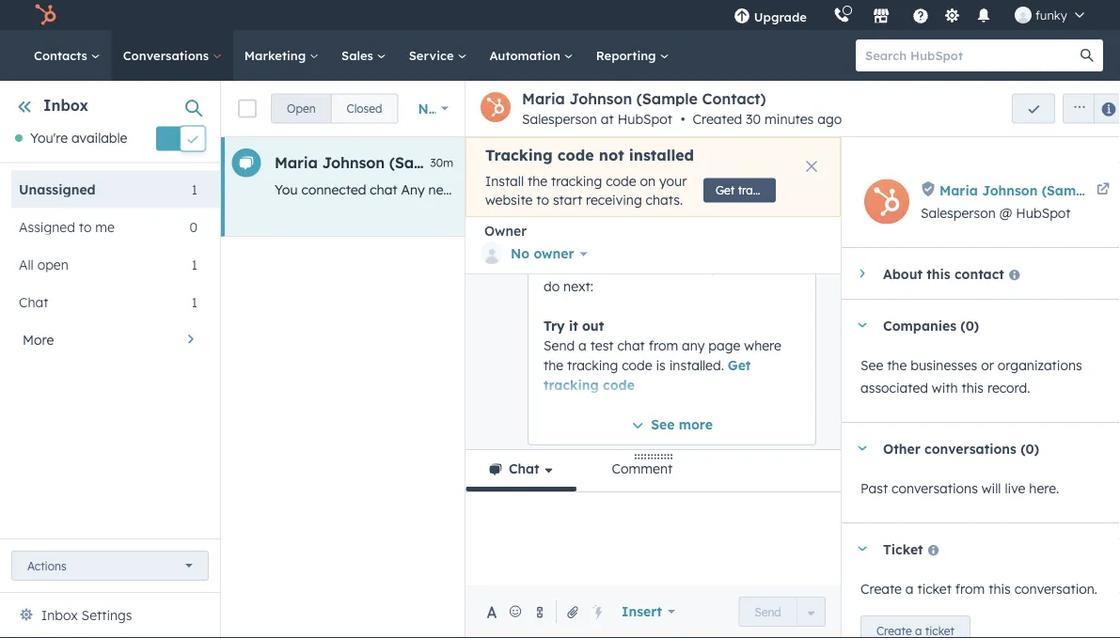Task type: locate. For each thing, give the bounding box(es) containing it.
0 vertical spatial maria
[[522, 89, 565, 108]]

1 vertical spatial see
[[651, 417, 675, 433]]

new
[[429, 182, 454, 198]]

contacts
[[34, 48, 91, 63]]

conversations for (0)
[[925, 441, 1017, 457]]

inbox left the settings at the bottom left of page
[[41, 608, 78, 624]]

1 horizontal spatial maria
[[522, 89, 565, 108]]

0 horizontal spatial try
[[544, 318, 565, 334]]

3 1 from the top
[[192, 294, 198, 310]]

0 horizontal spatial send
[[755, 605, 782, 620]]

1 vertical spatial inbox
[[41, 608, 78, 624]]

salesperson @ hubspot
[[921, 205, 1071, 222]]

0 vertical spatial inbox
[[43, 96, 89, 115]]

1 horizontal spatial group
[[1056, 94, 1121, 124]]

2 vertical spatial 1
[[192, 294, 198, 310]]

tracking code not installed alert
[[466, 137, 841, 218]]

1 vertical spatial conversations
[[892, 481, 978, 497]]

0 vertical spatial try
[[918, 182, 937, 198]]

upgrade
[[754, 9, 807, 24]]

0 vertical spatial create
[[861, 581, 902, 598]]

caret image left companies
[[857, 323, 868, 328]]

on inside install the tracking code on your website to start receiving chats.
[[640, 173, 656, 190]]

2 horizontal spatial maria
[[940, 182, 978, 199]]

1 horizontal spatial send
[[977, 182, 1008, 198]]

associated
[[861, 380, 929, 397]]

installed
[[629, 146, 694, 165]]

johnson inside "maria johnson (sample contact) salesperson at hubspot • created 30 minutes ago"
[[570, 89, 632, 108]]

2 vertical spatial (sample
[[1042, 182, 1097, 199]]

businesses
[[911, 358, 978, 374]]

assigned to me
[[19, 219, 115, 235]]

live
[[1005, 481, 1026, 497]]

you're available image
[[15, 135, 23, 142]]

1 horizontal spatial from
[[1082, 182, 1112, 198]]

on inside row
[[495, 182, 511, 198]]

inbox for inbox
[[43, 96, 89, 115]]

1
[[192, 181, 198, 197], [192, 256, 198, 273], [192, 294, 198, 310]]

1 horizontal spatial out
[[953, 182, 973, 198]]

it
[[941, 182, 949, 198], [569, 318, 578, 334]]

open
[[37, 256, 68, 273]]

here. right live
[[1030, 481, 1060, 497]]

open
[[287, 102, 316, 116]]

johnson
[[570, 89, 632, 108], [322, 153, 385, 172], [982, 182, 1038, 199]]

contact)
[[702, 89, 766, 108], [455, 153, 519, 172]]

the
[[528, 173, 548, 190], [887, 358, 907, 374]]

code up see more button
[[603, 377, 635, 393]]

chats
[[457, 182, 491, 198]]

0 horizontal spatial maria
[[275, 153, 318, 172]]

2 horizontal spatial (sample
[[1042, 182, 1097, 199]]

0 horizontal spatial the
[[528, 173, 548, 190]]

1 horizontal spatial chat
[[1051, 182, 1078, 198]]

0 horizontal spatial out
[[582, 318, 604, 334]]

johnson up the connected
[[322, 153, 385, 172]]

hubspot down test
[[1016, 205, 1071, 222]]

past
[[861, 481, 888, 497]]

hubspot inside "maria johnson (sample contact) salesperson at hubspot • created 30 minutes ago"
[[618, 111, 673, 127]]

assigned
[[19, 219, 75, 235]]

1 horizontal spatial it
[[941, 182, 949, 198]]

0 vertical spatial here.
[[669, 182, 699, 198]]

maria down automation link
[[522, 89, 565, 108]]

0 vertical spatial chat
[[19, 294, 48, 310]]

1 group from the left
[[271, 94, 398, 124]]

0 vertical spatial from
[[1082, 182, 1112, 198]]

minutes
[[765, 111, 814, 127]]

maria up the salesperson @ hubspot
[[940, 182, 978, 199]]

chat right test
[[1051, 182, 1078, 198]]

owner
[[485, 223, 527, 240]]

caret image left other
[[857, 446, 868, 451]]

1 horizontal spatial your
[[660, 173, 687, 190]]

1 horizontal spatial see
[[861, 358, 884, 374]]

salesperson
[[522, 111, 597, 127], [921, 205, 996, 222]]

1 horizontal spatial johnson
[[570, 89, 632, 108]]

see the businesses or organizations associated with this record.
[[861, 358, 1083, 397]]

1 vertical spatial maria
[[275, 153, 318, 172]]

0 vertical spatial the
[[528, 173, 548, 190]]

code up receiving
[[606, 173, 637, 190]]

0 vertical spatial johnson
[[570, 89, 632, 108]]

sales
[[342, 48, 377, 63]]

caret image
[[860, 268, 865, 279], [857, 323, 868, 328], [857, 446, 868, 451]]

get tracking code down close image
[[716, 184, 811, 198]]

(sample for maria johnson (sample con
[[1042, 182, 1097, 199]]

hubspot
[[618, 111, 673, 127], [1016, 205, 1071, 222]]

will left live
[[982, 481, 1002, 497]]

1 horizontal spatial chat
[[509, 461, 540, 478]]

create inside button
[[877, 624, 912, 638]]

2 horizontal spatial to
[[848, 182, 861, 198]]

1 1 from the top
[[192, 181, 198, 197]]

ticket up create a ticket button in the right of the page
[[918, 581, 952, 598]]

it down the owner
[[569, 318, 578, 334]]

0 horizontal spatial (0)
[[961, 317, 980, 334]]

marketing
[[244, 48, 310, 63]]

0 vertical spatial hubspot
[[618, 111, 673, 127]]

close image
[[806, 161, 818, 172]]

here. down installed
[[669, 182, 699, 198]]

1 for all open
[[192, 256, 198, 273]]

1 vertical spatial (sample
[[389, 153, 451, 172]]

inbox for inbox settings
[[41, 608, 78, 624]]

website down install
[[486, 192, 533, 208]]

all open
[[19, 256, 68, 273]]

group down sales
[[271, 94, 398, 124]]

the for install
[[528, 173, 548, 190]]

to
[[848, 182, 861, 198], [537, 192, 549, 208], [79, 219, 92, 235]]

2 vertical spatial johnson
[[982, 182, 1038, 199]]

try
[[918, 182, 937, 198], [544, 318, 565, 334]]

1 horizontal spatial this
[[962, 380, 984, 397]]

the inside install the tracking code on your website to start receiving chats.
[[528, 173, 548, 190]]

1 horizontal spatial here.
[[1030, 481, 1060, 497]]

1 horizontal spatial salesperson
[[921, 205, 996, 222]]

the inside "see the businesses or organizations associated with this record."
[[887, 358, 907, 374]]

johnson for maria johnson (sample contact)
[[322, 153, 385, 172]]

organizations
[[998, 358, 1083, 374]]

see left the more
[[651, 417, 675, 433]]

1 vertical spatial hubspot
[[1016, 205, 1071, 222]]

1 vertical spatial ticket
[[926, 624, 955, 638]]

create a ticket from this conversation.
[[861, 581, 1098, 598]]

1 vertical spatial (0)
[[1021, 441, 1040, 457]]

you
[[275, 182, 298, 198]]

0 horizontal spatial your
[[514, 182, 542, 198]]

0 horizontal spatial hubspot
[[618, 111, 673, 127]]

chat
[[19, 294, 48, 310], [509, 461, 540, 478]]

owner
[[534, 246, 574, 262]]

contact) inside "maria johnson (sample contact) salesperson at hubspot • created 30 minutes ago"
[[702, 89, 766, 108]]

settings link
[[941, 5, 964, 25]]

0 horizontal spatial johnson
[[322, 153, 385, 172]]

1 vertical spatial try
[[544, 318, 565, 334]]

0 vertical spatial send
[[977, 182, 1008, 198]]

1 vertical spatial from
[[956, 581, 985, 598]]

1 vertical spatial send
[[755, 605, 782, 620]]

johnson up @
[[982, 182, 1038, 199]]

sales link
[[330, 30, 398, 81]]

contact) inside live chat from maria johnson (sample contact) with context you connected chat
any new chats on your website will appear here. choose what you'd like to do next:

try it out 
send a test chat from any page where the tracking code is installed: https://app.hubs row
[[455, 153, 519, 172]]

a left test
[[1012, 182, 1020, 198]]

get
[[716, 184, 735, 198], [728, 357, 751, 374]]

inbox up "you're available"
[[43, 96, 89, 115]]

notifications image
[[976, 8, 993, 25]]

tracking up start
[[551, 173, 602, 190]]

to left me
[[79, 219, 92, 235]]

0 horizontal spatial (sample
[[389, 153, 451, 172]]

it right next:
[[941, 182, 949, 198]]

maria inside "maria johnson (sample contact) salesperson at hubspot • created 30 minutes ago"
[[522, 89, 565, 108]]

tracking left you'd
[[738, 184, 782, 198]]

hubspot link
[[23, 4, 71, 26]]

0 horizontal spatial will
[[597, 182, 616, 198]]

out up the salesperson @ hubspot
[[953, 182, 973, 198]]

0 horizontal spatial group
[[271, 94, 398, 124]]

create down ticket
[[877, 624, 912, 638]]

contacts link
[[23, 30, 112, 81]]

salesperson up tracking code not installed
[[522, 111, 597, 127]]

1 horizontal spatial will
[[982, 481, 1002, 497]]

1 for unassigned
[[192, 181, 198, 197]]

actions button
[[11, 551, 209, 581]]

johnson up at
[[570, 89, 632, 108]]

1 vertical spatial 1
[[192, 256, 198, 273]]

hubspot right at
[[618, 111, 673, 127]]

(sample inside row
[[389, 153, 451, 172]]

create for create a ticket
[[877, 624, 912, 638]]

this
[[927, 266, 951, 282], [962, 380, 984, 397], [989, 581, 1011, 598]]

no
[[511, 246, 530, 262]]

this down ticket dropdown button
[[989, 581, 1011, 598]]

0 vertical spatial salesperson
[[522, 111, 597, 127]]

salesperson left @
[[921, 205, 996, 222]]

Open button
[[271, 94, 332, 124]]

0 vertical spatial get tracking code
[[716, 184, 811, 198]]

(sample up any
[[389, 153, 451, 172]]

automation
[[490, 48, 564, 63]]

main content containing maria johnson (sample contact)
[[221, 0, 1121, 639]]

caret image inside other conversations (0) dropdown button
[[857, 446, 868, 451]]

(0) up businesses
[[961, 317, 980, 334]]

2 vertical spatial this
[[989, 581, 1011, 598]]

conversations
[[123, 48, 212, 63]]

see up associated
[[861, 358, 884, 374]]

other conversations (0)
[[884, 441, 1040, 457]]

0 vertical spatial will
[[597, 182, 616, 198]]

out up get tracking code link
[[582, 318, 604, 334]]

send group
[[739, 597, 826, 628]]

(sample for maria johnson (sample contact) salesperson at hubspot • created 30 minutes ago
[[637, 89, 698, 108]]

this right about
[[927, 266, 951, 282]]

0 vertical spatial (sample
[[637, 89, 698, 108]]

contact) up created
[[702, 89, 766, 108]]

1 vertical spatial contact)
[[455, 153, 519, 172]]

2 vertical spatial maria
[[940, 182, 978, 199]]

reporting link
[[585, 30, 681, 81]]

0 horizontal spatial chat
[[370, 182, 398, 198]]

try down the owner
[[544, 318, 565, 334]]

tracking
[[486, 146, 553, 165]]

marketplaces image
[[873, 8, 890, 25]]

code
[[558, 146, 594, 165], [606, 173, 637, 190], [785, 184, 811, 198], [603, 377, 635, 393]]

(sample up •
[[637, 89, 698, 108]]

calling icon image
[[834, 7, 850, 24]]

get tracking code link
[[544, 357, 751, 393]]

will down the "not"
[[597, 182, 616, 198]]

conversations inside dropdown button
[[925, 441, 1017, 457]]

conversations up past conversations will live here.
[[925, 441, 1017, 457]]

website inside install the tracking code on your website to start receiving chats.
[[486, 192, 533, 208]]

companies
[[884, 317, 957, 334]]

from right test
[[1082, 182, 1112, 198]]

the down tracking
[[528, 173, 548, 190]]

ticket down create a ticket from this conversation.
[[926, 624, 955, 638]]

0 horizontal spatial on
[[495, 182, 511, 198]]

1 vertical spatial chat
[[509, 461, 540, 478]]

on right chats
[[495, 182, 511, 198]]

1 vertical spatial the
[[887, 358, 907, 374]]

caret image inside companies (0) dropdown button
[[857, 323, 868, 328]]

from
[[1082, 182, 1112, 198], [956, 581, 985, 598]]

this down or
[[962, 380, 984, 397]]

your down tracking
[[514, 182, 542, 198]]

1 vertical spatial out
[[582, 318, 604, 334]]

1 horizontal spatial to
[[537, 192, 549, 208]]

from down ticket dropdown button
[[956, 581, 985, 598]]

send button
[[739, 597, 798, 628]]

caret image for other conversations (0)
[[857, 446, 868, 451]]

will
[[597, 182, 616, 198], [982, 481, 1002, 497]]

create down caret image
[[861, 581, 902, 598]]

0 vertical spatial caret image
[[860, 268, 865, 279]]

main content
[[221, 0, 1121, 639]]

the up associated
[[887, 358, 907, 374]]

hubspot image
[[34, 4, 56, 26]]

(0)
[[961, 317, 980, 334], [1021, 441, 1040, 457]]

get tracking code
[[716, 184, 811, 198], [544, 357, 751, 393]]

caret image left about
[[860, 268, 865, 279]]

0 vertical spatial out
[[953, 182, 973, 198]]

help button
[[905, 0, 937, 30]]

maria inside row
[[275, 153, 318, 172]]

what
[[752, 182, 783, 198]]

will inside live chat from maria johnson (sample contact) with context you connected chat
any new chats on your website will appear here. choose what you'd like to do next:

try it out 
send a test chat from any page where the tracking code is installed: https://app.hubs row
[[597, 182, 616, 198]]

0 vertical spatial ticket
[[918, 581, 952, 598]]

0 vertical spatial contact)
[[702, 89, 766, 108]]

0 vertical spatial see
[[861, 358, 884, 374]]

tracking
[[551, 173, 602, 190], [738, 184, 782, 198], [544, 377, 599, 393]]

contact) up install
[[455, 153, 519, 172]]

ticket inside button
[[926, 624, 955, 638]]

your up chats.
[[660, 173, 687, 190]]

Closed button
[[331, 94, 398, 124]]

see
[[861, 358, 884, 374], [651, 417, 675, 433]]

see for see the businesses or organizations associated with this record.
[[861, 358, 884, 374]]

code inside install the tracking code on your website to start receiving chats.
[[606, 173, 637, 190]]

funky town image
[[1015, 7, 1032, 24]]

1 vertical spatial get tracking code
[[544, 357, 751, 393]]

0 vertical spatial get
[[716, 184, 735, 198]]

a
[[1012, 182, 1020, 198], [1115, 182, 1121, 198], [906, 581, 914, 598], [916, 624, 923, 638]]

maria up you
[[275, 153, 318, 172]]

from inside row
[[1082, 182, 1112, 198]]

johnson inside row
[[322, 153, 385, 172]]

install
[[486, 173, 524, 190]]

1 vertical spatial caret image
[[857, 323, 868, 328]]

insert
[[622, 604, 663, 621]]

on
[[640, 173, 656, 190], [495, 182, 511, 198]]

2 horizontal spatial this
[[989, 581, 1011, 598]]

tracking code not installed
[[486, 146, 694, 165]]

tracking inside button
[[738, 184, 782, 198]]

this inside dropdown button
[[927, 266, 951, 282]]

maria johnson (sample contact) salesperson at hubspot • created 30 minutes ago
[[522, 89, 842, 127]]

try right next:
[[918, 182, 937, 198]]

maria
[[522, 89, 565, 108], [275, 153, 318, 172], [940, 182, 978, 199]]

1 vertical spatial this
[[962, 380, 984, 397]]

see inside "see the businesses or organizations associated with this record."
[[861, 358, 884, 374]]

group down search icon
[[1056, 94, 1121, 124]]

companies (0) button
[[842, 300, 1121, 351]]

connected
[[302, 182, 366, 198]]

caret image
[[857, 547, 868, 552]]

0 horizontal spatial see
[[651, 417, 675, 433]]

to left start
[[537, 192, 549, 208]]

your inside install the tracking code on your website to start receiving chats.
[[660, 173, 687, 190]]

chat inside button
[[509, 461, 540, 478]]

1 vertical spatial create
[[877, 624, 912, 638]]

a down create a ticket from this conversation.
[[916, 624, 923, 638]]

send
[[977, 182, 1008, 198], [755, 605, 782, 620]]

(sample left the con
[[1042, 182, 1097, 199]]

on up chats.
[[640, 173, 656, 190]]

chat left any
[[370, 182, 398, 198]]

inbox inside "link"
[[41, 608, 78, 624]]

website inside row
[[546, 182, 593, 198]]

group containing open
[[271, 94, 398, 124]]

caret image for companies (0)
[[857, 323, 868, 328]]

0 horizontal spatial this
[[927, 266, 951, 282]]

settings image
[[944, 8, 961, 25]]

send inside button
[[755, 605, 782, 620]]

to left do at right top
[[848, 182, 861, 198]]

0 horizontal spatial contact)
[[455, 153, 519, 172]]

0 vertical spatial it
[[941, 182, 949, 198]]

2 1 from the top
[[192, 256, 198, 273]]

you'd
[[787, 182, 821, 198]]

code down close image
[[785, 184, 811, 198]]

(0) up live
[[1021, 441, 1040, 457]]

group
[[271, 94, 398, 124], [1056, 94, 1121, 124]]

see inside button
[[651, 417, 675, 433]]

0 horizontal spatial here.
[[669, 182, 699, 198]]

0 vertical spatial 1
[[192, 181, 198, 197]]

menu
[[721, 0, 1098, 30]]

it inside row
[[941, 182, 949, 198]]

conversations down other conversations (0)
[[892, 481, 978, 497]]

get tracking code up see more button
[[544, 357, 751, 393]]

1 horizontal spatial website
[[546, 182, 593, 198]]

0 horizontal spatial website
[[486, 192, 533, 208]]

website down tracking code not installed
[[546, 182, 593, 198]]

this inside "see the businesses or organizations associated with this record."
[[962, 380, 984, 397]]

0 vertical spatial this
[[927, 266, 951, 282]]

1 horizontal spatial (sample
[[637, 89, 698, 108]]

0 horizontal spatial from
[[956, 581, 985, 598]]

(sample inside "maria johnson (sample contact) salesperson at hubspot • created 30 minutes ago"
[[637, 89, 698, 108]]

receiving
[[586, 192, 642, 208]]

companies (0)
[[884, 317, 980, 334]]



Task type: vqa. For each thing, say whether or not it's contained in the screenshot.
second Total: from left
no



Task type: describe. For each thing, give the bounding box(es) containing it.
see more button
[[631, 414, 713, 438]]

chats.
[[646, 192, 683, 208]]

actions
[[27, 559, 66, 573]]

search image
[[1081, 49, 1094, 62]]

tracking down try it out
[[544, 377, 599, 393]]

conversation.
[[1015, 581, 1098, 598]]

the for see
[[887, 358, 907, 374]]

newest
[[418, 100, 466, 117]]

chat button
[[466, 451, 577, 492]]

1 vertical spatial will
[[982, 481, 1002, 497]]

ticket
[[884, 541, 924, 558]]

1 horizontal spatial hubspot
[[1016, 205, 1071, 222]]

available
[[72, 130, 127, 146]]

maria for maria johnson (sample contact)
[[275, 153, 318, 172]]

funky
[[1036, 7, 1068, 23]]

1 vertical spatial get
[[728, 357, 751, 374]]

service link
[[398, 30, 478, 81]]

johnson for maria johnson (sample contact) salesperson at hubspot • created 30 minutes ago
[[570, 89, 632, 108]]

get tracking code inside button
[[716, 184, 811, 198]]

you connected chat any new chats on your website will appear here. choose what you'd like to do next:  try it out  send a test chat from a
[[275, 182, 1121, 198]]

30m
[[430, 156, 454, 170]]

salesperson inside "maria johnson (sample contact) salesperson at hubspot • created 30 minutes ago"
[[522, 111, 597, 127]]

conversations for will
[[892, 481, 978, 497]]

send inside row
[[977, 182, 1008, 198]]

start
[[553, 192, 583, 208]]

do
[[865, 182, 881, 198]]

past conversations will live here.
[[861, 481, 1060, 497]]

marketplaces button
[[862, 0, 901, 30]]

create a ticket
[[877, 624, 955, 638]]

me
[[95, 219, 115, 235]]

funky button
[[1004, 0, 1096, 30]]

your inside row
[[514, 182, 542, 198]]

test
[[1024, 182, 1047, 198]]

calling icon button
[[826, 3, 858, 28]]

comment button
[[589, 451, 696, 492]]

notifications button
[[968, 0, 1000, 30]]

appear
[[620, 182, 665, 198]]

inbox settings
[[41, 608, 132, 624]]

maria for maria johnson (sample con
[[940, 182, 978, 199]]

1 vertical spatial here.
[[1030, 481, 1060, 497]]

you're
[[30, 130, 68, 146]]

here. inside row
[[669, 182, 699, 198]]

with
[[932, 380, 958, 397]]

code inside button
[[785, 184, 811, 198]]

about this contact
[[884, 266, 1005, 282]]

1 for chat
[[192, 294, 198, 310]]

a inside button
[[916, 624, 923, 638]]

1 vertical spatial salesperson
[[921, 205, 996, 222]]

2 group from the left
[[1056, 94, 1121, 124]]

marketing link
[[233, 30, 330, 81]]

get tracking code button
[[704, 178, 811, 203]]

newest button
[[406, 90, 466, 127]]

create for create a ticket from this conversation.
[[861, 581, 902, 598]]

contact) for maria johnson (sample contact) salesperson at hubspot • created 30 minutes ago
[[702, 89, 766, 108]]

automation link
[[478, 30, 585, 81]]

to inside install the tracking code on your website to start receiving chats.
[[537, 192, 549, 208]]

@
[[1000, 205, 1013, 222]]

0 vertical spatial (0)
[[961, 317, 980, 334]]

johnson for maria johnson (sample con
[[982, 182, 1038, 199]]

create a ticket button
[[861, 616, 971, 639]]

see more
[[651, 417, 713, 433]]

a up create a ticket button in the right of the page
[[906, 581, 914, 598]]

inbox settings link
[[41, 605, 132, 628]]

next:
[[885, 182, 915, 198]]

at
[[601, 111, 614, 127]]

unassigned
[[19, 181, 96, 197]]

settings
[[81, 608, 132, 624]]

0 horizontal spatial chat
[[19, 294, 48, 310]]

maria johnson (sample con
[[940, 182, 1121, 199]]

menu containing funky
[[721, 0, 1098, 30]]

0 horizontal spatial to
[[79, 219, 92, 235]]

other conversations (0) button
[[842, 423, 1121, 474]]

out inside live chat from maria johnson (sample contact) with context you connected chat
any new chats on your website will appear here. choose what you'd like to do next:

try it out 
send a test chat from any page where the tracking code is installed: https://app.hubs row
[[953, 182, 973, 198]]

help image
[[913, 8, 930, 25]]

(sample for maria johnson (sample contact)
[[389, 153, 451, 172]]

no owner button
[[481, 240, 587, 268]]

no owner
[[511, 246, 574, 262]]

a right test
[[1115, 182, 1121, 198]]

reporting
[[596, 48, 660, 63]]

search button
[[1072, 40, 1104, 72]]

try it out
[[544, 318, 604, 334]]

Search HubSpot search field
[[856, 40, 1087, 72]]

con
[[1101, 182, 1121, 199]]

see for see more
[[651, 417, 675, 433]]

2 chat from the left
[[1051, 182, 1078, 198]]

1 horizontal spatial (0)
[[1021, 441, 1040, 457]]

about this contact button
[[842, 248, 1121, 299]]

code left the "not"
[[558, 146, 594, 165]]

any
[[401, 182, 425, 198]]

all
[[19, 256, 34, 273]]

maria for maria johnson (sample contact) salesperson at hubspot • created 30 minutes ago
[[522, 89, 565, 108]]

caret image inside about this contact dropdown button
[[860, 268, 865, 279]]

1 vertical spatial it
[[569, 318, 578, 334]]

closed
[[347, 102, 382, 116]]

ticket button
[[842, 524, 1121, 575]]

try inside row
[[918, 182, 937, 198]]

service
[[409, 48, 458, 63]]

tracking inside install the tracking code on your website to start receiving chats.
[[551, 173, 602, 190]]

1 chat from the left
[[370, 182, 398, 198]]

other
[[884, 441, 921, 457]]

to inside live chat from maria johnson (sample contact) with context you connected chat
any new chats on your website will appear here. choose what you'd like to do next:

try it out 
send a test chat from any page where the tracking code is installed: https://app.hubs row
[[848, 182, 861, 198]]

ticket for create a ticket
[[926, 624, 955, 638]]

you're available
[[30, 130, 127, 146]]

contact) for maria johnson (sample contact)
[[455, 153, 519, 172]]

install the tracking code on your website to start receiving chats.
[[486, 173, 687, 208]]

insert button
[[610, 594, 688, 631]]

ticket for create a ticket from this conversation.
[[918, 581, 952, 598]]

•
[[681, 111, 686, 127]]

live chat from maria johnson (sample contact) with context you connected chat
any new chats on your website will appear here. choose what you'd like to do next:

try it out 
send a test chat from any page where the tracking code is installed: https://app.hubs row
[[221, 137, 1121, 237]]

0
[[190, 219, 198, 235]]

get inside button
[[716, 184, 735, 198]]

30
[[746, 111, 761, 127]]

upgrade image
[[734, 8, 751, 25]]

ago
[[818, 111, 842, 127]]



